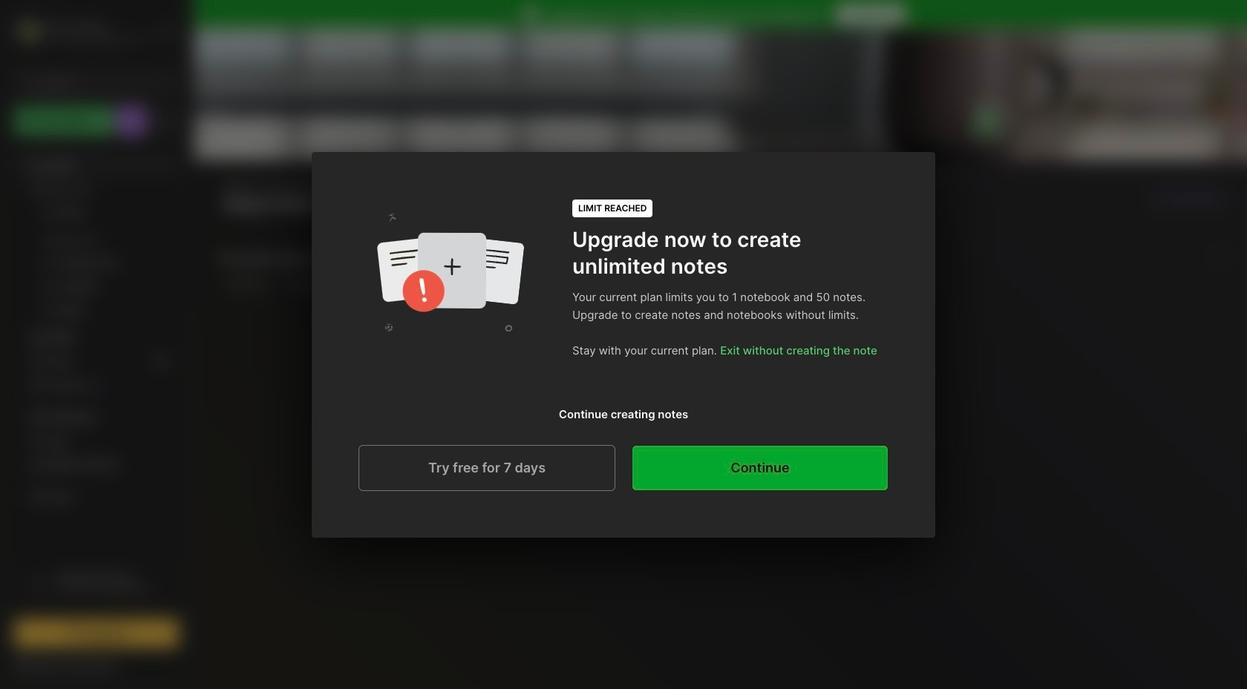 Task type: vqa. For each thing, say whether or not it's contained in the screenshot.
"Main" element
yes



Task type: locate. For each thing, give the bounding box(es) containing it.
tab
[[221, 276, 277, 294], [283, 276, 328, 294], [334, 276, 397, 294], [403, 276, 441, 294], [447, 276, 489, 294]]

5 tab from the left
[[447, 276, 489, 294]]

Search text field
[[41, 76, 166, 90]]

tree inside main element
[[5, 145, 188, 549]]

3 tab from the left
[[334, 276, 397, 294]]

group inside 'tree'
[[14, 201, 178, 332]]

None search field
[[41, 74, 166, 91]]

group
[[14, 201, 178, 332]]

1 tab from the left
[[221, 276, 277, 294]]

2 tab from the left
[[283, 276, 328, 294]]

tab list
[[221, 276, 1227, 294]]

tree
[[5, 145, 188, 549]]



Task type: describe. For each thing, give the bounding box(es) containing it.
4 tab from the left
[[403, 276, 441, 294]]

main element
[[0, 0, 193, 690]]

expand tags image
[[19, 437, 28, 446]]

expand notebooks image
[[19, 414, 28, 423]]

none search field inside main element
[[41, 74, 166, 91]]



